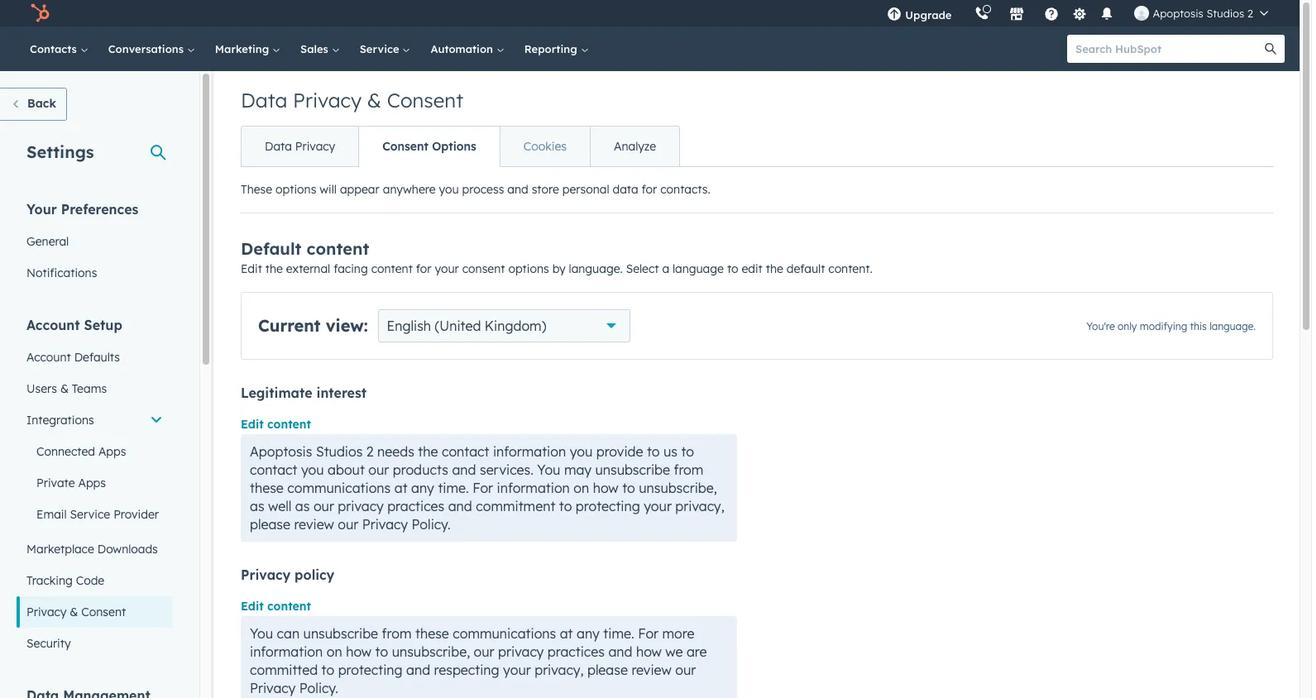 Task type: vqa. For each thing, say whether or not it's contained in the screenshot.
'You' to the bottom
yes



Task type: describe. For each thing, give the bounding box(es) containing it.
service link
[[350, 26, 421, 71]]

& for consent
[[70, 605, 78, 620]]

legitimate
[[241, 385, 312, 401]]

at inside 'apoptosis studios 2 needs the contact information you provide to us to contact you about our products and services. you may unsubscribe from these communications at any time. for information on how to unsubscribe, as well as our privacy practices and commitment to protecting your privacy, please review our privacy policy.'
[[395, 480, 408, 497]]

privacy inside navigation
[[295, 139, 335, 154]]

automation link
[[421, 26, 515, 71]]

content up can
[[267, 599, 311, 614]]

apoptosis studios 2
[[1153, 7, 1254, 20]]

security
[[26, 636, 71, 651]]

anywhere
[[383, 182, 436, 197]]

edit for privacy
[[241, 599, 264, 614]]

reporting
[[524, 42, 581, 55]]

unsubscribe inside 'apoptosis studios 2 needs the contact information you provide to us to contact you about our products and services. you may unsubscribe from these communications at any time. for information on how to unsubscribe, as well as our privacy practices and commitment to protecting your privacy, please review our privacy policy.'
[[595, 462, 670, 478]]

your inside 'apoptosis studios 2 needs the contact information you provide to us to contact you about our products and services. you may unsubscribe from these communications at any time. for information on how to unsubscribe, as well as our privacy practices and commitment to protecting your privacy, please review our privacy policy.'
[[644, 498, 672, 515]]

general
[[26, 234, 69, 249]]

your preferences element
[[17, 200, 173, 289]]

edit content button for you
[[241, 597, 311, 617]]

policy
[[295, 567, 335, 583]]

& for teams
[[60, 382, 69, 396]]

sales
[[300, 42, 332, 55]]

review inside the you can unsubscribe from these communications at any time. for more information on how to unsubscribe, our privacy practices and how we are committed to protecting and respecting your privacy, please review our privacy policy.
[[632, 662, 672, 679]]

users
[[26, 382, 57, 396]]

0 vertical spatial you
[[439, 182, 459, 197]]

please inside the you can unsubscribe from these communications at any time. for more information on how to unsubscribe, our privacy practices and how we are committed to protecting and respecting your privacy, please review our privacy policy.
[[588, 662, 628, 679]]

privacy & consent link
[[17, 597, 173, 628]]

privacy inside 'apoptosis studios 2 needs the contact information you provide to us to contact you about our products and services. you may unsubscribe from these communications at any time. for information on how to unsubscribe, as well as our privacy practices and commitment to protecting your privacy, please review our privacy policy.'
[[362, 516, 408, 533]]

from inside 'apoptosis studios 2 needs the contact information you provide to us to contact you about our products and services. you may unsubscribe from these communications at any time. for information on how to unsubscribe, as well as our privacy practices and commitment to protecting your privacy, please review our privacy policy.'
[[674, 462, 704, 478]]

information inside the you can unsubscribe from these communications at any time. for more information on how to unsubscribe, our privacy practices and how we are committed to protecting and respecting your privacy, please review our privacy policy.
[[250, 644, 323, 660]]

general link
[[17, 226, 173, 257]]

1 vertical spatial contact
[[250, 462, 297, 478]]

your inside "default content edit the external facing content for your consent options by language. select a language to edit the default content."
[[435, 262, 459, 276]]

these options will appear anywhere you process and store personal data for contacts.
[[241, 182, 711, 197]]

edit for legitimate
[[241, 417, 264, 432]]

setup
[[84, 317, 122, 334]]

marketplace downloads
[[26, 542, 158, 557]]

studios for apoptosis studios 2
[[1207, 7, 1245, 20]]

process
[[462, 182, 504, 197]]

tara schultz image
[[1135, 6, 1150, 21]]

consent options
[[383, 139, 477, 154]]

hubspot link
[[20, 3, 62, 23]]

policy. inside 'apoptosis studios 2 needs the contact information you provide to us to contact you about our products and services. you may unsubscribe from these communications at any time. for information on how to unsubscribe, as well as our privacy practices and commitment to protecting your privacy, please review our privacy policy.'
[[412, 516, 451, 533]]

english (united kingdom) button
[[378, 310, 631, 343]]

1 horizontal spatial service
[[360, 42, 403, 55]]

sales link
[[291, 26, 350, 71]]

content.
[[829, 262, 873, 276]]

service inside account setup element
[[70, 507, 110, 522]]

will
[[320, 182, 337, 197]]

these inside 'apoptosis studios 2 needs the contact information you provide to us to contact you about our products and services. you may unsubscribe from these communications at any time. for information on how to unsubscribe, as well as our privacy practices and commitment to protecting your privacy, please review our privacy policy.'
[[250, 480, 284, 497]]

teams
[[72, 382, 107, 396]]

apoptosis studios 2 needs the contact information you provide to us to contact you about our products and services. you may unsubscribe from these communications at any time. for information on how to unsubscribe, as well as our privacy practices and commitment to protecting your privacy, please review our privacy policy.
[[250, 444, 725, 533]]

menu containing apoptosis studios 2
[[876, 0, 1280, 26]]

from inside the you can unsubscribe from these communications at any time. for more information on how to unsubscribe, our privacy practices and how we are committed to protecting and respecting your privacy, please review our privacy policy.
[[382, 626, 412, 642]]

data for data privacy & consent
[[241, 88, 287, 113]]

kingdom)
[[485, 318, 547, 334]]

data
[[613, 182, 639, 197]]

account setup element
[[17, 316, 173, 660]]

1 vertical spatial information
[[497, 480, 570, 497]]

this
[[1191, 320, 1207, 333]]

your
[[26, 201, 57, 218]]

integrations
[[26, 413, 94, 428]]

0 horizontal spatial the
[[265, 262, 283, 276]]

marketplaces image
[[1010, 7, 1025, 22]]

for inside the you can unsubscribe from these communications at any time. for more information on how to unsubscribe, our privacy practices and how we are committed to protecting and respecting your privacy, please review our privacy policy.
[[638, 626, 659, 642]]

protecting inside 'apoptosis studios 2 needs the contact information you provide to us to contact you about our products and services. you may unsubscribe from these communications at any time. for information on how to unsubscribe, as well as our privacy practices and commitment to protecting your privacy, please review our privacy policy.'
[[576, 498, 640, 515]]

content right the facing
[[371, 262, 413, 276]]

data privacy link
[[242, 127, 359, 166]]

private apps
[[36, 476, 106, 491]]

well
[[268, 498, 292, 515]]

only
[[1118, 320, 1137, 333]]

any inside the you can unsubscribe from these communications at any time. for more information on how to unsubscribe, our privacy practices and how we are committed to protecting and respecting your privacy, please review our privacy policy.
[[577, 626, 600, 642]]

external
[[286, 262, 330, 276]]

upgrade image
[[887, 7, 902, 22]]

interest
[[317, 385, 367, 401]]

and left store
[[508, 182, 529, 197]]

we
[[666, 644, 683, 660]]

private
[[36, 476, 75, 491]]

notifications button
[[1094, 0, 1122, 26]]

(united
[[435, 318, 481, 334]]

privacy policy
[[241, 567, 335, 583]]

modifying
[[1140, 320, 1188, 333]]

0 horizontal spatial you
[[301, 462, 324, 478]]

unsubscribe inside the you can unsubscribe from these communications at any time. for more information on how to unsubscribe, our privacy practices and how we are committed to protecting and respecting your privacy, please review our privacy policy.
[[303, 626, 378, 642]]

back
[[27, 96, 56, 111]]

and left services.
[[452, 462, 476, 478]]

you're only modifying this language.
[[1087, 320, 1256, 333]]

conversations
[[108, 42, 187, 55]]

code
[[76, 574, 104, 588]]

0 vertical spatial information
[[493, 444, 566, 460]]

services.
[[480, 462, 534, 478]]

policy. inside the you can unsubscribe from these communications at any time. for more information on how to unsubscribe, our privacy practices and how we are committed to protecting and respecting your privacy, please review our privacy policy.
[[299, 680, 338, 697]]

you inside 'apoptosis studios 2 needs the contact information you provide to us to contact you about our products and services. you may unsubscribe from these communications at any time. for information on how to unsubscribe, as well as our privacy practices and commitment to protecting your privacy, please review our privacy policy.'
[[537, 462, 561, 478]]

calling icon button
[[969, 2, 997, 24]]

0 vertical spatial consent
[[387, 88, 464, 113]]

email
[[36, 507, 67, 522]]

protecting inside the you can unsubscribe from these communications at any time. for more information on how to unsubscribe, our privacy practices and how we are committed to protecting and respecting your privacy, please review our privacy policy.
[[338, 662, 403, 679]]

0 vertical spatial for
[[642, 182, 657, 197]]

on inside the you can unsubscribe from these communications at any time. for more information on how to unsubscribe, our privacy practices and how we are committed to protecting and respecting your privacy, please review our privacy policy.
[[327, 644, 342, 660]]

products
[[393, 462, 448, 478]]

email service provider
[[36, 507, 159, 522]]

at inside the you can unsubscribe from these communications at any time. for more information on how to unsubscribe, our privacy practices and how we are committed to protecting and respecting your privacy, please review our privacy policy.
[[560, 626, 573, 642]]

your preferences
[[26, 201, 139, 218]]

legitimate interest
[[241, 385, 367, 401]]

reporting link
[[515, 26, 599, 71]]

store
[[532, 182, 559, 197]]

unsubscribe, inside the you can unsubscribe from these communications at any time. for more information on how to unsubscribe, our privacy practices and how we are committed to protecting and respecting your privacy, please review our privacy policy.
[[392, 644, 470, 660]]

communications inside the you can unsubscribe from these communications at any time. for more information on how to unsubscribe, our privacy practices and how we are committed to protecting and respecting your privacy, please review our privacy policy.
[[453, 626, 556, 642]]

settings link
[[1070, 5, 1090, 22]]

search button
[[1257, 35, 1285, 63]]

content up the facing
[[307, 238, 369, 259]]

users & teams
[[26, 382, 107, 396]]

by
[[553, 262, 566, 276]]

settings image
[[1072, 7, 1087, 22]]

consent options link
[[359, 127, 500, 166]]

time. inside 'apoptosis studios 2 needs the contact information you provide to us to contact you about our products and services. you may unsubscribe from these communications at any time. for information on how to unsubscribe, as well as our privacy practices and commitment to protecting your privacy, please review our privacy policy.'
[[438, 480, 469, 497]]

current view:
[[258, 315, 368, 336]]

the inside 'apoptosis studios 2 needs the contact information you provide to us to contact you about our products and services. you may unsubscribe from these communications at any time. for information on how to unsubscribe, as well as our privacy practices and commitment to protecting your privacy, please review our privacy policy.'
[[418, 444, 438, 460]]

data privacy & consent
[[241, 88, 464, 113]]

english
[[387, 318, 431, 334]]

security link
[[17, 628, 173, 660]]

privacy left policy
[[241, 567, 291, 583]]

default
[[241, 238, 302, 259]]

2 as from the left
[[295, 498, 310, 515]]

privacy inside the you can unsubscribe from these communications at any time. for more information on how to unsubscribe, our privacy practices and how we are committed to protecting and respecting your privacy, please review our privacy policy.
[[498, 644, 544, 660]]

defaults
[[74, 350, 120, 365]]

help image
[[1045, 7, 1060, 22]]

consent
[[462, 262, 505, 276]]

more
[[662, 626, 695, 642]]

privacy down sales link
[[293, 88, 362, 113]]

apoptosis for apoptosis studios 2
[[1153, 7, 1204, 20]]

account setup
[[26, 317, 122, 334]]

0 horizontal spatial how
[[346, 644, 372, 660]]

Search HubSpot search field
[[1068, 35, 1270, 63]]

options
[[432, 139, 477, 154]]

privacy inside account setup element
[[26, 605, 67, 620]]

notifications
[[26, 266, 97, 281]]

content down legitimate
[[267, 417, 311, 432]]



Task type: locate. For each thing, give the bounding box(es) containing it.
account up account defaults
[[26, 317, 80, 334]]

for inside "default content edit the external facing content for your consent options by language. select a language to edit the default content."
[[416, 262, 432, 276]]

3 edit from the top
[[241, 599, 264, 614]]

apoptosis for apoptosis studios 2 needs the contact information you provide to us to contact you about our products and services. you may unsubscribe from these communications at any time. for information on how to unsubscribe, as well as our privacy practices and commitment to protecting your privacy, please review our privacy policy.
[[250, 444, 312, 460]]

apoptosis studios 2 button
[[1125, 0, 1279, 26]]

as right well
[[295, 498, 310, 515]]

consent inside navigation
[[383, 139, 429, 154]]

email service provider link
[[17, 499, 173, 530]]

you left the may
[[537, 462, 561, 478]]

0 horizontal spatial apoptosis
[[250, 444, 312, 460]]

apoptosis up well
[[250, 444, 312, 460]]

account defaults
[[26, 350, 120, 365]]

apps up private apps link
[[98, 444, 126, 459]]

service down private apps link
[[70, 507, 110, 522]]

time. inside the you can unsubscribe from these communications at any time. for more information on how to unsubscribe, our privacy practices and how we are committed to protecting and respecting your privacy, please review our privacy policy.
[[604, 626, 634, 642]]

can
[[277, 626, 300, 642]]

0 horizontal spatial contact
[[250, 462, 297, 478]]

0 horizontal spatial for
[[416, 262, 432, 276]]

1 horizontal spatial at
[[560, 626, 573, 642]]

the down default
[[265, 262, 283, 276]]

appear
[[340, 182, 380, 197]]

2 horizontal spatial the
[[766, 262, 784, 276]]

unsubscribe, down us
[[639, 480, 717, 497]]

1 vertical spatial 2
[[366, 444, 374, 460]]

1 horizontal spatial review
[[632, 662, 672, 679]]

these
[[250, 480, 284, 497], [415, 626, 449, 642]]

privacy down committed
[[250, 680, 296, 697]]

back link
[[0, 88, 67, 121]]

1 vertical spatial privacy,
[[535, 662, 584, 679]]

1 horizontal spatial language.
[[1210, 320, 1256, 333]]

us
[[664, 444, 678, 460]]

1 edit content from the top
[[241, 417, 311, 432]]

1 account from the top
[[26, 317, 80, 334]]

facing
[[334, 262, 368, 276]]

unsubscribe, inside 'apoptosis studios 2 needs the contact information you provide to us to contact you about our products and services. you may unsubscribe from these communications at any time. for information on how to unsubscribe, as well as our privacy practices and commitment to protecting your privacy, please review our privacy policy.'
[[639, 480, 717, 497]]

unsubscribe, up respecting
[[392, 644, 470, 660]]

policy. down committed
[[299, 680, 338, 697]]

on down policy
[[327, 644, 342, 660]]

downloads
[[97, 542, 158, 557]]

0 vertical spatial contact
[[442, 444, 489, 460]]

2 edit from the top
[[241, 417, 264, 432]]

1 horizontal spatial as
[[295, 498, 310, 515]]

options
[[276, 182, 316, 197], [508, 262, 549, 276]]

1 vertical spatial for
[[416, 262, 432, 276]]

information up commitment
[[497, 480, 570, 497]]

0 vertical spatial edit
[[241, 262, 262, 276]]

provide
[[597, 444, 643, 460]]

information down can
[[250, 644, 323, 660]]

0 horizontal spatial policy.
[[299, 680, 338, 697]]

data up these
[[265, 139, 292, 154]]

for up english
[[416, 262, 432, 276]]

1 horizontal spatial the
[[418, 444, 438, 460]]

analyze
[[614, 139, 656, 154]]

edit down default
[[241, 262, 262, 276]]

0 vertical spatial time.
[[438, 480, 469, 497]]

your right respecting
[[503, 662, 531, 679]]

marketplace downloads link
[[17, 534, 173, 565]]

provider
[[113, 507, 159, 522]]

on down the may
[[574, 480, 589, 497]]

2 edit content from the top
[[241, 599, 311, 614]]

0 horizontal spatial for
[[473, 480, 493, 497]]

1 horizontal spatial studios
[[1207, 7, 1245, 20]]

time. down products
[[438, 480, 469, 497]]

any
[[411, 480, 434, 497], [577, 626, 600, 642]]

2 inside popup button
[[1248, 7, 1254, 20]]

1 edit from the top
[[241, 262, 262, 276]]

0 horizontal spatial any
[[411, 480, 434, 497]]

1 vertical spatial protecting
[[338, 662, 403, 679]]

for left more at bottom
[[638, 626, 659, 642]]

privacy down about
[[338, 498, 384, 515]]

these up respecting
[[415, 626, 449, 642]]

1 vertical spatial time.
[[604, 626, 634, 642]]

1 vertical spatial communications
[[453, 626, 556, 642]]

as left well
[[250, 498, 264, 515]]

for down services.
[[473, 480, 493, 497]]

review inside 'apoptosis studios 2 needs the contact information you provide to us to contact you about our products and services. you may unsubscribe from these communications at any time. for information on how to unsubscribe, as well as our privacy practices and commitment to protecting your privacy, please review our privacy policy.'
[[294, 516, 334, 533]]

0 vertical spatial for
[[473, 480, 493, 497]]

0 horizontal spatial please
[[250, 516, 290, 533]]

consent up consent options link
[[387, 88, 464, 113]]

contacts.
[[661, 182, 711, 197]]

studios inside popup button
[[1207, 7, 1245, 20]]

privacy, inside the you can unsubscribe from these communications at any time. for more information on how to unsubscribe, our privacy practices and how we are committed to protecting and respecting your privacy, please review our privacy policy.
[[535, 662, 584, 679]]

2 for apoptosis studios 2
[[1248, 7, 1254, 20]]

account
[[26, 317, 80, 334], [26, 350, 71, 365]]

contact up services.
[[442, 444, 489, 460]]

1 vertical spatial for
[[638, 626, 659, 642]]

1 vertical spatial any
[[577, 626, 600, 642]]

may
[[564, 462, 592, 478]]

apoptosis
[[1153, 7, 1204, 20], [250, 444, 312, 460]]

time.
[[438, 480, 469, 497], [604, 626, 634, 642]]

edit down the privacy policy
[[241, 599, 264, 614]]

apps up email service provider link
[[78, 476, 106, 491]]

review down we
[[632, 662, 672, 679]]

on inside 'apoptosis studios 2 needs the contact information you provide to us to contact you about our products and services. you may unsubscribe from these communications at any time. for information on how to unsubscribe, as well as our privacy practices and commitment to protecting your privacy, please review our privacy policy.'
[[574, 480, 589, 497]]

the right the edit
[[766, 262, 784, 276]]

tracking code
[[26, 574, 104, 588]]

0 vertical spatial communications
[[287, 480, 391, 497]]

1 vertical spatial unsubscribe,
[[392, 644, 470, 660]]

1 vertical spatial on
[[327, 644, 342, 660]]

0 vertical spatial practices
[[387, 498, 445, 515]]

information up services.
[[493, 444, 566, 460]]

1 horizontal spatial your
[[503, 662, 531, 679]]

for inside 'apoptosis studios 2 needs the contact information you provide to us to contact you about our products and services. you may unsubscribe from these communications at any time. for information on how to unsubscribe, as well as our privacy practices and commitment to protecting your privacy, please review our privacy policy.'
[[473, 480, 493, 497]]

hubspot image
[[30, 3, 50, 23]]

you inside the you can unsubscribe from these communications at any time. for more information on how to unsubscribe, our privacy practices and how we are committed to protecting and respecting your privacy, please review our privacy policy.
[[250, 626, 273, 642]]

0 vertical spatial privacy,
[[676, 498, 725, 515]]

apps for connected apps
[[98, 444, 126, 459]]

default content edit the external facing content for your consent options by language. select a language to edit the default content.
[[241, 238, 873, 276]]

privacy, inside 'apoptosis studios 2 needs the contact information you provide to us to contact you about our products and services. you may unsubscribe from these communications at any time. for information on how to unsubscribe, as well as our privacy practices and commitment to protecting your privacy, please review our privacy policy.'
[[676, 498, 725, 515]]

1 horizontal spatial for
[[638, 626, 659, 642]]

needs
[[377, 444, 415, 460]]

language. inside "default content edit the external facing content for your consent options by language. select a language to edit the default content."
[[569, 262, 623, 276]]

studios inside 'apoptosis studios 2 needs the contact information you provide to us to contact you about our products and services. you may unsubscribe from these communications at any time. for information on how to unsubscribe, as well as our privacy practices and commitment to protecting your privacy, please review our privacy policy.'
[[316, 444, 363, 460]]

any inside 'apoptosis studios 2 needs the contact information you provide to us to contact you about our products and services. you may unsubscribe from these communications at any time. for information on how to unsubscribe, as well as our privacy practices and commitment to protecting your privacy, please review our privacy policy.'
[[411, 480, 434, 497]]

0 vertical spatial policy.
[[412, 516, 451, 533]]

communications
[[287, 480, 391, 497], [453, 626, 556, 642]]

edit down legitimate
[[241, 417, 264, 432]]

marketplace
[[26, 542, 94, 557]]

search image
[[1265, 43, 1277, 55]]

english (united kingdom)
[[387, 318, 547, 334]]

conversations link
[[98, 26, 205, 71]]

studios up about
[[316, 444, 363, 460]]

about
[[328, 462, 365, 478]]

data for data privacy
[[265, 139, 292, 154]]

0 horizontal spatial &
[[60, 382, 69, 396]]

1 edit content button from the top
[[241, 415, 311, 434]]

are
[[687, 644, 707, 660]]

0 vertical spatial studios
[[1207, 7, 1245, 20]]

consent up security link
[[81, 605, 126, 620]]

for
[[473, 480, 493, 497], [638, 626, 659, 642]]

and left we
[[609, 644, 633, 660]]

edit content button down legitimate
[[241, 415, 311, 434]]

cookies
[[524, 139, 567, 154]]

you're
[[1087, 320, 1115, 333]]

tracking
[[26, 574, 73, 588]]

service
[[360, 42, 403, 55], [70, 507, 110, 522]]

1 horizontal spatial you
[[537, 462, 561, 478]]

service up data privacy & consent
[[360, 42, 403, 55]]

& down "service" link
[[367, 88, 382, 113]]

1 vertical spatial data
[[265, 139, 292, 154]]

the up products
[[418, 444, 438, 460]]

2 horizontal spatial how
[[636, 644, 662, 660]]

current
[[258, 315, 321, 336]]

2 horizontal spatial &
[[367, 88, 382, 113]]

communications inside 'apoptosis studios 2 needs the contact information you provide to us to contact you about our products and services. you may unsubscribe from these communications at any time. for information on how to unsubscribe, as well as our privacy practices and commitment to protecting your privacy, please review our privacy policy.'
[[287, 480, 391, 497]]

language. right this
[[1210, 320, 1256, 333]]

0 horizontal spatial protecting
[[338, 662, 403, 679]]

1 vertical spatial account
[[26, 350, 71, 365]]

studios up search hubspot search box at the top right of the page
[[1207, 7, 1245, 20]]

1 vertical spatial &
[[60, 382, 69, 396]]

1 vertical spatial you
[[570, 444, 593, 460]]

data down 'marketing' link
[[241, 88, 287, 113]]

1 vertical spatial you
[[250, 626, 273, 642]]

1 horizontal spatial on
[[574, 480, 589, 497]]

these inside the you can unsubscribe from these communications at any time. for more information on how to unsubscribe, our privacy practices and how we are committed to protecting and respecting your privacy, please review our privacy policy.
[[415, 626, 449, 642]]

these up well
[[250, 480, 284, 497]]

1 horizontal spatial please
[[588, 662, 628, 679]]

analyze link
[[590, 127, 679, 166]]

options left the by at the top
[[508, 262, 549, 276]]

navigation
[[241, 126, 680, 167]]

1 horizontal spatial for
[[642, 182, 657, 197]]

1 horizontal spatial these
[[415, 626, 449, 642]]

apoptosis inside popup button
[[1153, 7, 1204, 20]]

options inside "default content edit the external facing content for your consent options by language. select a language to edit the default content."
[[508, 262, 549, 276]]

& down tracking code
[[70, 605, 78, 620]]

time. left more at bottom
[[604, 626, 634, 642]]

0 horizontal spatial studios
[[316, 444, 363, 460]]

privacy down products
[[362, 516, 408, 533]]

your inside the you can unsubscribe from these communications at any time. for more information on how to unsubscribe, our privacy practices and how we are committed to protecting and respecting your privacy, please review our privacy policy.
[[503, 662, 531, 679]]

a
[[662, 262, 670, 276]]

1 vertical spatial apps
[[78, 476, 106, 491]]

help button
[[1038, 0, 1066, 26]]

privacy inside the you can unsubscribe from these communications at any time. for more information on how to unsubscribe, our privacy practices and how we are committed to protecting and respecting your privacy, please review our privacy policy.
[[250, 680, 296, 697]]

consent
[[387, 88, 464, 113], [383, 139, 429, 154], [81, 605, 126, 620]]

notifications image
[[1100, 7, 1115, 22]]

you left about
[[301, 462, 324, 478]]

consent inside account setup element
[[81, 605, 126, 620]]

1 horizontal spatial privacy,
[[676, 498, 725, 515]]

2 inside 'apoptosis studios 2 needs the contact information you provide to us to contact you about our products and services. you may unsubscribe from these communications at any time. for information on how to unsubscribe, as well as our privacy practices and commitment to protecting your privacy, please review our privacy policy.'
[[366, 444, 374, 460]]

2 vertical spatial information
[[250, 644, 323, 660]]

contacts
[[30, 42, 80, 55]]

studios
[[1207, 7, 1245, 20], [316, 444, 363, 460]]

apoptosis inside 'apoptosis studios 2 needs the contact information you provide to us to contact you about our products and services. you may unsubscribe from these communications at any time. for information on how to unsubscribe, as well as our privacy practices and commitment to protecting your privacy, please review our privacy policy.'
[[250, 444, 312, 460]]

1 horizontal spatial unsubscribe,
[[639, 480, 717, 497]]

contacts link
[[20, 26, 98, 71]]

0 vertical spatial &
[[367, 88, 382, 113]]

you can unsubscribe from these communications at any time. for more information on how to unsubscribe, our privacy practices and how we are committed to protecting and respecting your privacy, please review our privacy policy.
[[250, 626, 707, 697]]

edit content button for apoptosis
[[241, 415, 311, 434]]

2 vertical spatial &
[[70, 605, 78, 620]]

and down products
[[448, 498, 472, 515]]

0 vertical spatial these
[[250, 480, 284, 497]]

your left consent
[[435, 262, 459, 276]]

practices inside 'apoptosis studios 2 needs the contact information you provide to us to contact you about our products and services. you may unsubscribe from these communications at any time. for information on how to unsubscribe, as well as our privacy practices and commitment to protecting your privacy, please review our privacy policy.'
[[387, 498, 445, 515]]

edit content button up can
[[241, 597, 311, 617]]

1 as from the left
[[250, 498, 264, 515]]

0 vertical spatial apoptosis
[[1153, 7, 1204, 20]]

these
[[241, 182, 272, 197]]

2 for apoptosis studios 2 needs the contact information you provide to us to contact you about our products and services. you may unsubscribe from these communications at any time. for information on how to unsubscribe, as well as our privacy practices and commitment to protecting your privacy, please review our privacy policy.
[[366, 444, 374, 460]]

0 vertical spatial on
[[574, 480, 589, 497]]

1 horizontal spatial privacy
[[498, 644, 544, 660]]

you left can
[[250, 626, 273, 642]]

1 horizontal spatial you
[[439, 182, 459, 197]]

and left respecting
[[406, 662, 430, 679]]

1 vertical spatial unsubscribe
[[303, 626, 378, 642]]

studios for apoptosis studios 2 needs the contact information you provide to us to contact you about our products and services. you may unsubscribe from these communications at any time. for information on how to unsubscribe, as well as our privacy practices and commitment to protecting your privacy, please review our privacy policy.
[[316, 444, 363, 460]]

tracking code link
[[17, 565, 173, 597]]

0 horizontal spatial as
[[250, 498, 264, 515]]

calling icon image
[[975, 7, 990, 22]]

apoptosis right tara schultz image
[[1153, 7, 1204, 20]]

select
[[626, 262, 659, 276]]

2 vertical spatial your
[[503, 662, 531, 679]]

0 vertical spatial edit content button
[[241, 415, 311, 434]]

0 horizontal spatial communications
[[287, 480, 391, 497]]

how
[[593, 480, 619, 497], [346, 644, 372, 660], [636, 644, 662, 660]]

connected apps
[[36, 444, 126, 459]]

edit content down legitimate
[[241, 417, 311, 432]]

0 vertical spatial any
[[411, 480, 434, 497]]

1 horizontal spatial options
[[508, 262, 549, 276]]

to inside "default content edit the external facing content for your consent options by language. select a language to edit the default content."
[[727, 262, 739, 276]]

your down us
[[644, 498, 672, 515]]

1 vertical spatial these
[[415, 626, 449, 642]]

1 vertical spatial language.
[[1210, 320, 1256, 333]]

0 vertical spatial unsubscribe
[[595, 462, 670, 478]]

marketing link
[[205, 26, 291, 71]]

privacy up respecting
[[498, 644, 544, 660]]

privacy up security on the left
[[26, 605, 67, 620]]

2 vertical spatial edit
[[241, 599, 264, 614]]

settings
[[26, 142, 94, 162]]

unsubscribe,
[[639, 480, 717, 497], [392, 644, 470, 660]]

practices inside the you can unsubscribe from these communications at any time. for more information on how to unsubscribe, our privacy practices and how we are committed to protecting and respecting your privacy, please review our privacy policy.
[[548, 644, 605, 660]]

edit content for apoptosis
[[241, 417, 311, 432]]

apps for private apps
[[78, 476, 106, 491]]

privacy inside 'apoptosis studios 2 needs the contact information you provide to us to contact you about our products and services. you may unsubscribe from these communications at any time. for information on how to unsubscribe, as well as our privacy practices and commitment to protecting your privacy, please review our privacy policy.'
[[338, 498, 384, 515]]

menu item
[[964, 0, 967, 26]]

marketing
[[215, 42, 272, 55]]

1 vertical spatial from
[[382, 626, 412, 642]]

cookies link
[[500, 127, 590, 166]]

edit inside "default content edit the external facing content for your consent options by language. select a language to edit the default content."
[[241, 262, 262, 276]]

contact up well
[[250, 462, 297, 478]]

committed
[[250, 662, 318, 679]]

0 vertical spatial 2
[[1248, 7, 1254, 20]]

0 horizontal spatial at
[[395, 480, 408, 497]]

& right "users"
[[60, 382, 69, 396]]

0 vertical spatial options
[[276, 182, 316, 197]]

menu
[[876, 0, 1280, 26]]

how inside 'apoptosis studios 2 needs the contact information you provide to us to contact you about our products and services. you may unsubscribe from these communications at any time. for information on how to unsubscribe, as well as our privacy practices and commitment to protecting your privacy, please review our privacy policy.'
[[593, 480, 619, 497]]

2
[[1248, 7, 1254, 20], [366, 444, 374, 460]]

options left will
[[276, 182, 316, 197]]

communications up respecting
[[453, 626, 556, 642]]

privacy up will
[[295, 139, 335, 154]]

2 account from the top
[[26, 350, 71, 365]]

review
[[294, 516, 334, 533], [632, 662, 672, 679]]

apps
[[98, 444, 126, 459], [78, 476, 106, 491]]

1 horizontal spatial any
[[577, 626, 600, 642]]

protecting
[[576, 498, 640, 515], [338, 662, 403, 679]]

communications down about
[[287, 480, 391, 497]]

privacy & consent
[[26, 605, 126, 620]]

you up the may
[[570, 444, 593, 460]]

0 vertical spatial language.
[[569, 262, 623, 276]]

1 horizontal spatial unsubscribe
[[595, 462, 670, 478]]

data privacy
[[265, 139, 335, 154]]

your
[[435, 262, 459, 276], [644, 498, 672, 515], [503, 662, 531, 679]]

personal
[[562, 182, 610, 197]]

policy. down products
[[412, 516, 451, 533]]

0 vertical spatial data
[[241, 88, 287, 113]]

account defaults link
[[17, 342, 173, 373]]

connected apps link
[[17, 436, 173, 468]]

0 vertical spatial apps
[[98, 444, 126, 459]]

private apps link
[[17, 468, 173, 499]]

edit content up can
[[241, 599, 311, 614]]

1 horizontal spatial from
[[674, 462, 704, 478]]

1 vertical spatial apoptosis
[[250, 444, 312, 460]]

account up "users"
[[26, 350, 71, 365]]

unsubscribe down provide
[[595, 462, 670, 478]]

review up policy
[[294, 516, 334, 533]]

default
[[787, 262, 825, 276]]

automation
[[431, 42, 496, 55]]

consent up 'anywhere'
[[383, 139, 429, 154]]

0 horizontal spatial on
[[327, 644, 342, 660]]

for right data
[[642, 182, 657, 197]]

1 vertical spatial options
[[508, 262, 549, 276]]

data inside navigation
[[265, 139, 292, 154]]

1 horizontal spatial &
[[70, 605, 78, 620]]

account for account setup
[[26, 317, 80, 334]]

you left process
[[439, 182, 459, 197]]

0 vertical spatial protecting
[[576, 498, 640, 515]]

0 horizontal spatial options
[[276, 182, 316, 197]]

language. right the by at the top
[[569, 262, 623, 276]]

unsubscribe right can
[[303, 626, 378, 642]]

0 horizontal spatial 2
[[366, 444, 374, 460]]

2 edit content button from the top
[[241, 597, 311, 617]]

navigation containing data privacy
[[241, 126, 680, 167]]

please inside 'apoptosis studios 2 needs the contact information you provide to us to contact you about our products and services. you may unsubscribe from these communications at any time. for information on how to unsubscribe, as well as our privacy practices and commitment to protecting your privacy, please review our privacy policy.'
[[250, 516, 290, 533]]

account for account defaults
[[26, 350, 71, 365]]

edit
[[742, 262, 763, 276]]

2 horizontal spatial your
[[644, 498, 672, 515]]

edit content for you
[[241, 599, 311, 614]]

at
[[395, 480, 408, 497], [560, 626, 573, 642]]

respecting
[[434, 662, 500, 679]]

1 vertical spatial edit
[[241, 417, 264, 432]]

0 vertical spatial edit content
[[241, 417, 311, 432]]

0 horizontal spatial your
[[435, 262, 459, 276]]

upgrade
[[906, 8, 952, 22]]



